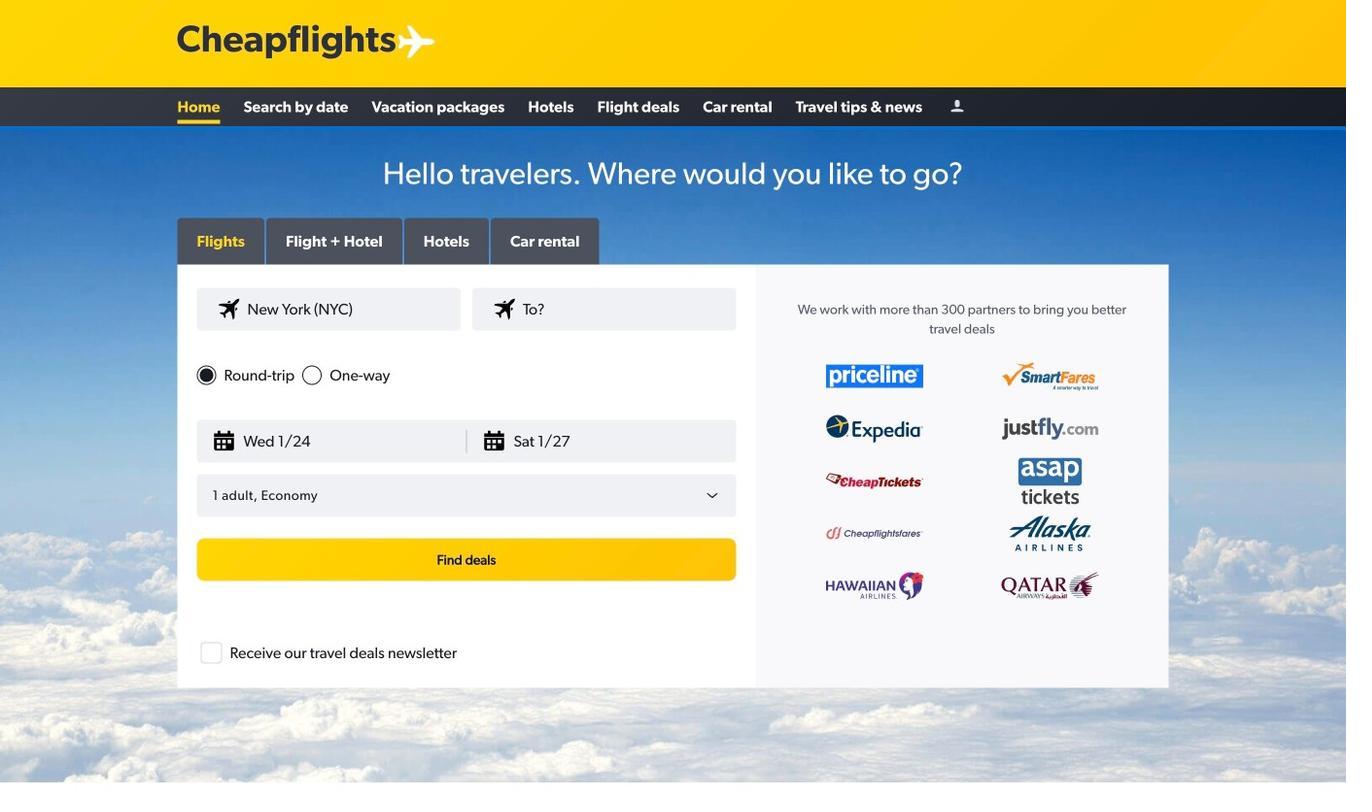 Task type: vqa. For each thing, say whether or not it's contained in the screenshot.
Car drop-off location Same drop-off Field
no



Task type: locate. For each thing, give the bounding box(es) containing it.
smartfares image
[[1001, 362, 1098, 391]]

asaptickets image
[[1001, 455, 1098, 508]]

cheapflightsfares image
[[826, 527, 923, 541]]

priceline image
[[826, 365, 923, 388]]

None text field
[[197, 288, 461, 331], [472, 288, 736, 331], [197, 420, 736, 463], [197, 288, 461, 331], [472, 288, 736, 331], [197, 420, 736, 463]]



Task type: describe. For each thing, give the bounding box(es) containing it.
justfly image
[[1001, 418, 1098, 441]]

qatarairways image
[[1001, 573, 1098, 600]]

cheaptickets image
[[826, 474, 923, 489]]

alaska image
[[1001, 509, 1098, 559]]

hawaiianairlines image
[[826, 573, 923, 600]]

expedia image
[[826, 415, 923, 443]]



